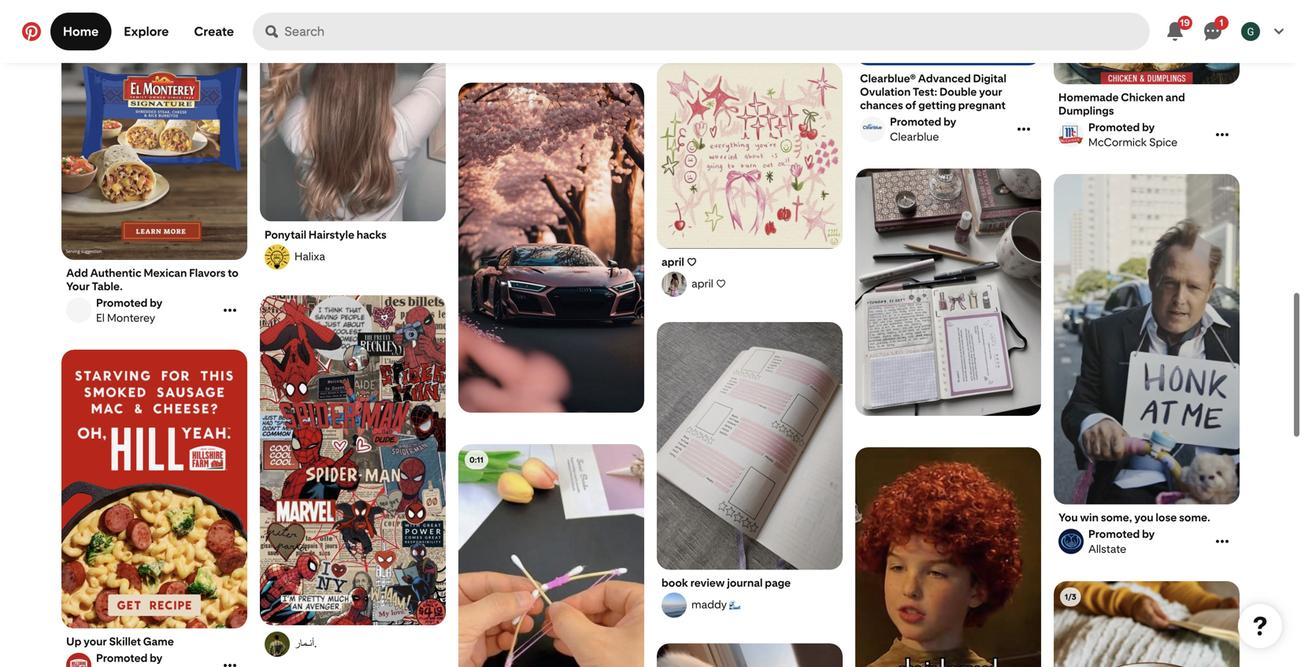 Task type: locate. For each thing, give the bounding box(es) containing it.
chances
[[860, 98, 903, 112]]

0 vertical spatial your
[[979, 85, 1003, 98]]

0 horizontal spatial ♡
[[687, 255, 697, 269]]

table.
[[92, 280, 123, 293]]

dumplings
[[1059, 104, 1114, 117]]

you
[[1135, 511, 1154, 524]]

your right the double
[[979, 85, 1003, 98]]

of
[[906, 98, 916, 112]]

you win some, you lose some. link
[[1059, 511, 1235, 524]]

mccormick
[[1089, 135, 1147, 149]]

home link
[[50, 13, 111, 50]]

add authentic mexican flavors to your table.
[[66, 266, 239, 293]]

ovulation
[[860, 85, 911, 98]]

if you have leftover chicken, frozen vegetables, and baking mix, this easy meal is just a few minutes away! mccormick parsley, sage, rosemary, and thyme bring the fresh, herby flavor you love to our version of chicken and dumplings. image
[[1054, 0, 1240, 84]]

some,
[[1101, 511, 1132, 524]]

0 vertical spatial april
[[662, 255, 684, 269]]

maddy 🌊
[[692, 598, 741, 611]]

april ♡ link
[[662, 255, 838, 269], [659, 272, 841, 297]]

digital
[[973, 72, 1007, 85]]

clearblue
[[890, 130, 939, 143]]

this contains an image of: book review journal page image
[[657, 322, 843, 570]]

book review journal page link
[[662, 576, 838, 590]]

0 horizontal spatial this contains an image of: image
[[260, 295, 446, 626]]

this contains an image of: april ♡ image
[[657, 63, 843, 249]]

clearblue® advanced digital ovulation test: double your chances of getting pregnant link
[[860, 72, 1037, 112]]

greg robinson image
[[1241, 22, 1260, 41]]

explore link
[[111, 13, 182, 50]]

journal
[[727, 576, 763, 590]]

double
[[940, 85, 977, 98]]

#craft #diy #handmade #homedecor image
[[458, 444, 644, 667]]

pregnant
[[958, 98, 1006, 112]]

0 vertical spatial ♡
[[687, 255, 697, 269]]

maddy 🌊 link
[[659, 593, 841, 618]]

1 vertical spatial your
[[84, 635, 107, 648]]

Search text field
[[284, 13, 1150, 50]]

home
[[63, 24, 99, 39]]

1 horizontal spatial april
[[692, 277, 713, 290]]

1 horizontal spatial your
[[979, 85, 1003, 98]]

win
[[1080, 511, 1099, 524]]

1 button
[[1194, 13, 1232, 50]]

this contains: discover the latest hair trends and styles for 2023! from short to long, straight to curly, find hair ideas and styling tips to match your aesthetic. image
[[260, 0, 446, 222]]

review
[[691, 576, 725, 590]]

skillet
[[109, 635, 141, 648]]

1 vertical spatial ♡
[[716, 277, 726, 290]]

this contains an image of: 𝒜𝓃𝒶 ℛℴ𝓈𝒶 image
[[657, 644, 843, 667]]

homemade chicken and dumplings
[[1059, 91, 1185, 117]]

0 horizontal spatial your
[[84, 635, 107, 648]]

♡
[[687, 255, 697, 269], [716, 277, 726, 290]]

add
[[66, 266, 88, 280]]

spice
[[1149, 135, 1178, 149]]

the clearblue® advanced digital ovulation test tracks 2 key hormones (lh and estrogen) to typically identify 4 or more fertile days each cycle. it identifies both your high and peak fertile days so you can double your chances of getting pregnant. see how to use it here. image
[[855, 0, 1041, 65]]

hairstyle
[[309, 228, 355, 241]]

up
[[66, 635, 81, 648]]

19 button
[[1156, 13, 1194, 50]]

homemade chicken and dumplings link
[[1059, 91, 1235, 117]]

clearblue®
[[860, 72, 916, 85]]

el monterey link
[[64, 296, 220, 325]]

your right up
[[84, 635, 107, 648]]

search icon image
[[266, 25, 278, 38]]

add a delicious twist to a classic with this lemon chicken noodle soup featuring wonderful seedless lemons. image
[[1054, 581, 1240, 667]]

this contains an image of: image
[[458, 83, 644, 413], [855, 169, 1041, 417], [260, 295, 446, 626]]

april ♡
[[662, 255, 697, 269], [692, 277, 726, 290]]

allstate link
[[1056, 527, 1212, 556]]

you
[[1059, 511, 1078, 524]]

to
[[228, 266, 239, 280]]

your
[[979, 85, 1003, 98], [84, 635, 107, 648]]

your
[[66, 280, 90, 293]]

and
[[1166, 91, 1185, 104]]

can the flavor of a slow cooked smoked sausage be so gloriously delicious? if it's from hillshire farm®, oh, hill yeah.™ image
[[61, 350, 247, 629]]

1 vertical spatial april
[[692, 277, 713, 290]]

some.
[[1179, 511, 1211, 524]]

clearblue link
[[858, 115, 1014, 143]]

april
[[662, 255, 684, 269], [692, 277, 713, 290]]



Task type: vqa. For each thing, say whether or not it's contained in the screenshot.
search icon
yes



Task type: describe. For each thing, give the bounding box(es) containing it.
spice up your mealtime and try el monterey image
[[61, 0, 247, 260]]

lose
[[1156, 511, 1177, 524]]

page
[[765, 576, 791, 590]]

authentic
[[90, 266, 141, 280]]

1 horizontal spatial ♡
[[716, 277, 726, 290]]

ponytail hairstyle hacks link
[[265, 228, 441, 241]]

2 horizontal spatial this contains an image of: image
[[855, 169, 1041, 417]]

1 vertical spatial april ♡ link
[[659, 272, 841, 297]]

mccormick spice
[[1089, 135, 1178, 149]]

halixa link
[[262, 245, 443, 270]]

ponytail
[[265, 228, 306, 241]]

add authentic mexican flavors to your table. link
[[66, 266, 243, 293]]

1 vertical spatial april ♡
[[692, 277, 726, 290]]

this contains an image of: sheldon lee cooper💀💀 image
[[855, 447, 1041, 667]]

🌊
[[729, 598, 741, 611]]

1
[[1220, 17, 1224, 28]]

mccormick spice link
[[1056, 121, 1212, 149]]

19
[[1180, 17, 1190, 28]]

el monterey
[[96, 311, 155, 325]]

1 horizontal spatial this contains an image of: image
[[458, 83, 644, 413]]

april inside april ♡ link
[[692, 277, 713, 290]]

up your skillet game link
[[66, 635, 243, 648]]

getting
[[919, 98, 956, 112]]

أنـمار.
[[295, 637, 317, 650]]

you win some, you lose some.
[[1059, 511, 1211, 524]]

advanced
[[918, 72, 971, 85]]

karlita
[[493, 37, 525, 50]]

أنـمار. link
[[262, 632, 443, 657]]

book review journal page
[[662, 576, 791, 590]]

maddy
[[692, 598, 727, 611]]

mexican
[[144, 266, 187, 280]]

up your skillet game
[[66, 635, 174, 648]]

flavors
[[189, 266, 226, 280]]

book
[[662, 576, 688, 590]]

karlita link
[[461, 32, 642, 57]]

clearblue® advanced digital ovulation test: double your chances of getting pregnant
[[860, 72, 1007, 112]]

create
[[194, 24, 234, 39]]

0 horizontal spatial april
[[662, 255, 684, 269]]

explore
[[124, 24, 169, 39]]

homemade
[[1059, 91, 1119, 104]]

your inside clearblue® advanced digital ovulation test: double your chances of getting pregnant
[[979, 85, 1003, 98]]

halixa
[[295, 250, 325, 263]]

chicken
[[1121, 91, 1164, 104]]

create link
[[182, 13, 247, 50]]

ponytail hairstyle hacks
[[265, 228, 387, 241]]

monterey
[[107, 311, 155, 325]]

0 vertical spatial april ♡
[[662, 255, 697, 269]]

test:
[[913, 85, 938, 98]]

game
[[143, 635, 174, 648]]

el
[[96, 311, 105, 325]]

0 vertical spatial april ♡ link
[[662, 255, 838, 269]]

allstate
[[1089, 542, 1127, 556]]

hacks
[[357, 228, 387, 241]]



